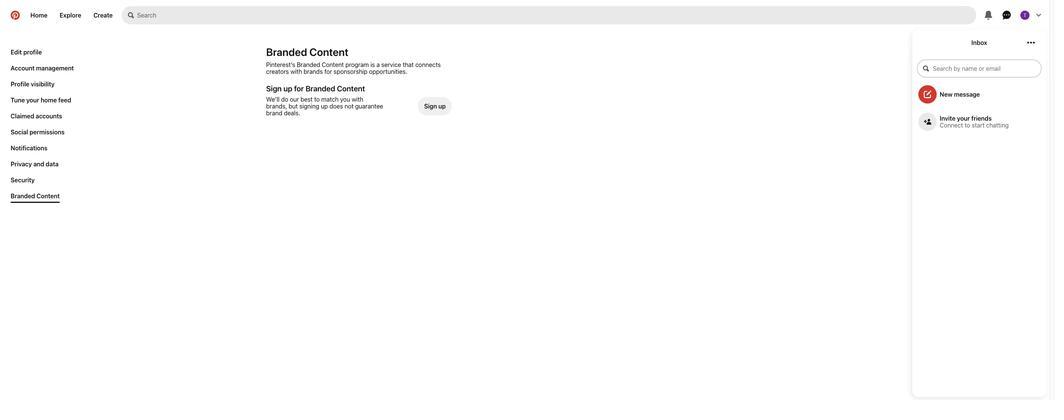 Task type: locate. For each thing, give the bounding box(es) containing it.
is
[[370, 61, 375, 68]]

0 vertical spatial sign
[[266, 84, 282, 93]]

branded content link
[[8, 190, 63, 203]]

0 vertical spatial with
[[290, 68, 302, 75]]

0 horizontal spatial up
[[283, 84, 292, 93]]

program
[[345, 61, 369, 68]]

to right 'best' on the top left
[[314, 96, 320, 103]]

tune your home feed link
[[8, 94, 74, 107]]

a
[[377, 61, 380, 68]]

your right invite
[[957, 115, 970, 122]]

invite your friends connect to start chatting
[[940, 115, 1009, 129]]

0 horizontal spatial for
[[294, 84, 304, 93]]

that
[[403, 61, 414, 68]]

up inside button
[[438, 103, 446, 110]]

to left start
[[965, 122, 970, 129]]

branded down security link
[[11, 193, 35, 199]]

0 horizontal spatial with
[[290, 68, 302, 75]]

brands
[[304, 68, 323, 75]]

new message
[[940, 91, 980, 98]]

branded content main content
[[0, 0, 1049, 400]]

sign
[[266, 84, 282, 93], [424, 103, 437, 110]]

sign inside button
[[424, 103, 437, 110]]

to inside the invite your friends connect to start chatting
[[965, 122, 970, 129]]

does
[[329, 103, 343, 110]]

0 horizontal spatial your
[[26, 97, 39, 104]]

list containing edit profile
[[8, 46, 77, 206]]

your
[[26, 97, 39, 104], [957, 115, 970, 122]]

pinterest's
[[266, 61, 295, 68]]

for right brands
[[324, 68, 332, 75]]

1 horizontal spatial to
[[965, 122, 970, 129]]

your inside the invite your friends connect to start chatting
[[957, 115, 970, 122]]

for
[[324, 68, 332, 75], [294, 84, 304, 93]]

2 horizontal spatial up
[[438, 103, 446, 110]]

content
[[309, 46, 349, 58], [322, 61, 344, 68], [337, 84, 365, 93], [37, 193, 60, 199]]

management
[[36, 65, 74, 72]]

up inside we'll do our best to match you with brands, but signing up does not guarantee brand deals.
[[321, 103, 328, 110]]

our
[[290, 96, 299, 103]]

privacy
[[11, 161, 32, 167]]

Search text field
[[137, 6, 976, 24]]

1 vertical spatial your
[[957, 115, 970, 122]]

we'll
[[266, 96, 280, 103]]

with left brands
[[290, 68, 302, 75]]

sign for sign up for branded content
[[266, 84, 282, 93]]

0 horizontal spatial sign
[[266, 84, 282, 93]]

profile visibility
[[11, 81, 55, 88]]

not
[[345, 103, 354, 110]]

claimed accounts
[[11, 113, 62, 120]]

0 vertical spatial to
[[314, 96, 320, 103]]

to
[[314, 96, 320, 103], [965, 122, 970, 129]]

account
[[11, 65, 35, 72]]

0 vertical spatial your
[[26, 97, 39, 104]]

for up our
[[294, 84, 304, 93]]

security
[[11, 177, 35, 183]]

your inside list
[[26, 97, 39, 104]]

chatting
[[986, 122, 1009, 129]]

1 horizontal spatial for
[[324, 68, 332, 75]]

profile
[[11, 81, 29, 88]]

0 horizontal spatial to
[[314, 96, 320, 103]]

visibility
[[31, 81, 55, 88]]

to inside we'll do our best to match you with brands, but signing up does not guarantee brand deals.
[[314, 96, 320, 103]]

new
[[940, 91, 953, 98]]

accounts
[[36, 113, 62, 120]]

social permissions
[[11, 129, 65, 136]]

up
[[283, 84, 292, 93], [321, 103, 328, 110], [438, 103, 446, 110]]

brands,
[[266, 103, 287, 110]]

sign for sign up
[[424, 103, 437, 110]]

0 vertical spatial for
[[324, 68, 332, 75]]

Contacts Search Field search field
[[917, 59, 1042, 78]]

1 horizontal spatial sign
[[424, 103, 437, 110]]

explore
[[60, 12, 81, 19]]

but
[[289, 103, 298, 110]]

branded
[[266, 46, 307, 58], [297, 61, 320, 68], [306, 84, 335, 93], [11, 193, 35, 199]]

1 vertical spatial sign
[[424, 103, 437, 110]]

up for sign up
[[438, 103, 446, 110]]

1 horizontal spatial up
[[321, 103, 328, 110]]

with
[[290, 68, 302, 75], [352, 96, 363, 103]]

your right tune
[[26, 97, 39, 104]]

branded up match
[[306, 84, 335, 93]]

sign up for branded content
[[266, 84, 365, 93]]

1 horizontal spatial with
[[352, 96, 363, 103]]

list inside branded content main content
[[8, 46, 77, 206]]

1 vertical spatial to
[[965, 122, 970, 129]]

sign up
[[424, 103, 446, 110]]

branded up pinterest's at the left top
[[266, 46, 307, 58]]

connect
[[940, 122, 963, 129]]

list
[[8, 46, 77, 206]]

tyler black image
[[1021, 11, 1030, 20]]

with right "you" at the left of page
[[352, 96, 363, 103]]

match
[[321, 96, 339, 103]]

connects
[[415, 61, 441, 68]]

tune your home feed
[[11, 97, 71, 104]]

1 vertical spatial with
[[352, 96, 363, 103]]

home link
[[24, 6, 54, 24]]

1 horizontal spatial your
[[957, 115, 970, 122]]

inbox
[[971, 39, 987, 46]]

claimed accounts link
[[8, 110, 65, 123]]

to for best
[[314, 96, 320, 103]]



Task type: vqa. For each thing, say whether or not it's contained in the screenshot.
PERSONALIZED ADS 'link'
no



Task type: describe. For each thing, give the bounding box(es) containing it.
deals.
[[284, 110, 300, 116]]

branded up sign up for branded content
[[297, 61, 320, 68]]

branded content pinterest's branded content program is a service that connects creators with brands for sponsorship opportunities.
[[266, 46, 441, 75]]

create
[[93, 12, 113, 19]]

your for invite
[[957, 115, 970, 122]]

home
[[30, 12, 47, 19]]

friends
[[972, 115, 992, 122]]

sign up button
[[418, 96, 452, 116]]

privacy and data link
[[8, 158, 62, 171]]

new message button
[[912, 82, 1046, 107]]

message
[[954, 91, 980, 98]]

data
[[46, 161, 59, 167]]

content up "you" at the left of page
[[337, 84, 365, 93]]

edit profile
[[11, 49, 42, 56]]

up for sign up for branded content
[[283, 84, 292, 93]]

and
[[33, 161, 44, 167]]

guarantee
[[355, 103, 383, 110]]

search icon image
[[128, 12, 134, 18]]

you
[[340, 96, 350, 103]]

create link
[[87, 6, 119, 24]]

notifications
[[11, 145, 47, 151]]

tune
[[11, 97, 25, 104]]

compose new message image
[[924, 91, 931, 98]]

profile
[[23, 49, 42, 56]]

service
[[381, 61, 401, 68]]

creators
[[266, 68, 289, 75]]

home
[[41, 97, 57, 104]]

claimed
[[11, 113, 34, 120]]

do
[[281, 96, 288, 103]]

explore link
[[54, 6, 87, 24]]

invite
[[940, 115, 956, 122]]

security link
[[8, 174, 38, 187]]

to for connect
[[965, 122, 970, 129]]

account management link
[[8, 62, 77, 75]]

social
[[11, 129, 28, 136]]

sponsorship
[[334, 68, 367, 75]]

we'll do our best to match you with brands, but signing up does not guarantee brand deals.
[[266, 96, 383, 116]]

with inside we'll do our best to match you with brands, but signing up does not guarantee brand deals.
[[352, 96, 363, 103]]

invite your friends image
[[924, 118, 931, 126]]

1 vertical spatial for
[[294, 84, 304, 93]]

best
[[301, 96, 313, 103]]

edit profile link
[[8, 46, 45, 59]]

branded content
[[11, 193, 60, 199]]

your for tune
[[26, 97, 39, 104]]

with inside branded content pinterest's branded content program is a service that connects creators with brands for sponsorship opportunities.
[[290, 68, 302, 75]]

for inside branded content pinterest's branded content program is a service that connects creators with brands for sponsorship opportunities.
[[324, 68, 332, 75]]

content up brands
[[309, 46, 349, 58]]

content down security link
[[37, 193, 60, 199]]

brand
[[266, 110, 282, 116]]

start
[[972, 122, 985, 129]]

signing
[[299, 103, 319, 110]]

social permissions link
[[8, 126, 68, 139]]

privacy and data
[[11, 161, 59, 167]]

account management
[[11, 65, 74, 72]]

content left program
[[322, 61, 344, 68]]

notifications link
[[8, 142, 50, 155]]

edit
[[11, 49, 22, 56]]

profile visibility link
[[8, 78, 58, 91]]

feed
[[58, 97, 71, 104]]

permissions
[[30, 129, 65, 136]]

opportunities.
[[369, 68, 407, 75]]



